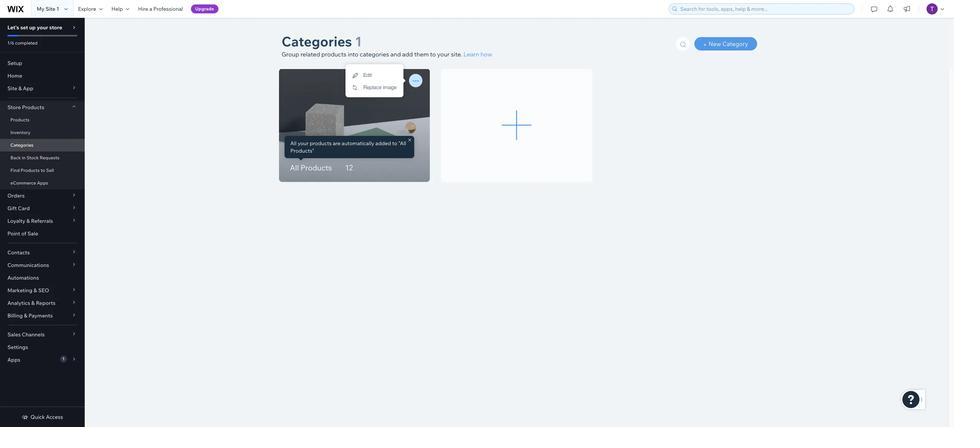 Task type: locate. For each thing, give the bounding box(es) containing it.
help
[[111, 6, 123, 12]]

0 vertical spatial products
[[321, 51, 346, 58]]

automatically
[[342, 140, 374, 147]]

categories inside sidebar "element"
[[10, 142, 33, 148]]

2 vertical spatial to
[[41, 168, 45, 173]]

point of sale link
[[0, 227, 85, 240]]

site
[[46, 6, 55, 12]]

a
[[149, 6, 152, 12]]

all inside "all your products are automatically added to "all products""
[[290, 140, 297, 147]]

group related products into categories and add them to your site. learn how
[[282, 51, 492, 58]]

products down products"
[[301, 163, 332, 172]]

store products
[[7, 104, 44, 111]]

products inside dropdown button
[[22, 104, 44, 111]]

categories down inventory
[[10, 142, 33, 148]]

store products button
[[0, 101, 85, 114]]

all down products"
[[290, 163, 299, 172]]

let's set up your store
[[7, 24, 62, 31]]

categories for categories 1
[[282, 33, 352, 50]]

new category
[[709, 40, 748, 48]]

to
[[430, 51, 436, 58], [392, 140, 397, 147], [41, 168, 45, 173]]

1 horizontal spatial 1
[[355, 33, 362, 50]]

completed
[[15, 40, 38, 46]]

categories
[[282, 33, 352, 50], [10, 142, 33, 148]]

products
[[22, 104, 44, 111], [10, 117, 30, 123], [301, 163, 332, 172], [21, 168, 40, 173]]

1/6 completed
[[7, 40, 38, 46]]

1 horizontal spatial your
[[298, 140, 309, 147]]

new category link
[[695, 37, 757, 51]]

1 vertical spatial your
[[437, 51, 450, 58]]

your left site.
[[437, 51, 450, 58]]

1 vertical spatial 1
[[355, 33, 362, 50]]

sell
[[46, 168, 54, 173]]

products left are
[[310, 140, 332, 147]]

1 horizontal spatial categories
[[282, 33, 352, 50]]

new
[[709, 40, 721, 48]]

2 horizontal spatial to
[[430, 51, 436, 58]]

all
[[290, 140, 297, 147], [290, 163, 299, 172]]

0 vertical spatial categories
[[282, 33, 352, 50]]

them
[[414, 51, 429, 58]]

categories up related
[[282, 33, 352, 50]]

requests
[[40, 155, 59, 161]]

products up inventory
[[10, 117, 30, 123]]

upgrade button
[[191, 4, 218, 13]]

your
[[37, 24, 48, 31], [437, 51, 450, 58], [298, 140, 309, 147]]

ecommerce
[[10, 180, 36, 186]]

all up products"
[[290, 140, 297, 147]]

ecommerce apps
[[10, 180, 48, 186]]

products link
[[0, 114, 85, 126]]

to left "all
[[392, 140, 397, 147]]

1
[[56, 6, 59, 12], [355, 33, 362, 50]]

sidebar element
[[0, 18, 85, 427]]

1 vertical spatial all
[[290, 163, 299, 172]]

up
[[29, 24, 36, 31]]

to left "sell"
[[41, 168, 45, 173]]

1 vertical spatial products
[[310, 140, 332, 147]]

1 vertical spatial categories
[[10, 142, 33, 148]]

home link
[[0, 69, 85, 82]]

products up the products link
[[22, 104, 44, 111]]

your inside sidebar "element"
[[37, 24, 48, 31]]

my
[[37, 6, 44, 12]]

your up products"
[[298, 140, 309, 147]]

automations
[[7, 275, 39, 281]]

products for find products to sell
[[21, 168, 40, 173]]

2 vertical spatial your
[[298, 140, 309, 147]]

category
[[723, 40, 748, 48]]

0 vertical spatial your
[[37, 24, 48, 31]]

settings
[[7, 344, 28, 351]]

0 horizontal spatial your
[[37, 24, 48, 31]]

products up ecommerce apps
[[21, 168, 40, 173]]

0 horizontal spatial to
[[41, 168, 45, 173]]

ecommerce apps link
[[0, 177, 85, 190]]

hire a professional link
[[134, 0, 187, 18]]

1 vertical spatial to
[[392, 140, 397, 147]]

explore
[[78, 6, 96, 12]]

0 vertical spatial all
[[290, 140, 297, 147]]

into
[[348, 51, 358, 58]]

upgrade
[[195, 6, 214, 12]]

products"
[[290, 148, 314, 154]]

quick
[[31, 414, 45, 421]]

find products to sell
[[10, 168, 54, 173]]

learn how link
[[464, 51, 492, 58]]

1 right site
[[56, 6, 59, 12]]

1 up into on the left of the page
[[355, 33, 362, 50]]

related
[[301, 51, 320, 58]]

to inside "all your products are automatically added to "all products""
[[392, 140, 397, 147]]

0 horizontal spatial categories
[[10, 142, 33, 148]]

products down categories 1
[[321, 51, 346, 58]]

to right them
[[430, 51, 436, 58]]

your right the up
[[37, 24, 48, 31]]

1 horizontal spatial to
[[392, 140, 397, 147]]

"all
[[398, 140, 406, 147]]

products inside "all your products are automatically added to "all products""
[[310, 140, 332, 147]]

categories
[[360, 51, 389, 58]]

settings link
[[0, 341, 85, 354]]

products
[[321, 51, 346, 58], [310, 140, 332, 147]]

0 horizontal spatial 1
[[56, 6, 59, 12]]



Task type: vqa. For each thing, say whether or not it's contained in the screenshot.
the middle Social
no



Task type: describe. For each thing, give the bounding box(es) containing it.
12
[[345, 163, 353, 172]]

help button
[[107, 0, 134, 18]]

stock
[[27, 155, 39, 161]]

and
[[390, 51, 401, 58]]

setup
[[7, 60, 22, 67]]

products for store products
[[22, 104, 44, 111]]

0 vertical spatial to
[[430, 51, 436, 58]]

my site 1
[[37, 6, 59, 12]]

replace image
[[363, 84, 397, 90]]

point of sale
[[7, 230, 38, 237]]

2 horizontal spatial your
[[437, 51, 450, 58]]

set
[[20, 24, 28, 31]]

store
[[7, 104, 21, 111]]

categories 1
[[282, 33, 362, 50]]

quick access button
[[22, 414, 63, 421]]

categories for categories
[[10, 142, 33, 148]]

store
[[49, 24, 62, 31]]

are
[[333, 140, 341, 147]]

sale
[[28, 230, 38, 237]]

edit
[[363, 72, 372, 78]]

how
[[481, 51, 492, 58]]

find products to sell link
[[0, 164, 85, 177]]

image
[[383, 84, 397, 90]]

let's
[[7, 24, 19, 31]]

find
[[10, 168, 20, 173]]

access
[[46, 414, 63, 421]]

back in stock requests link
[[0, 152, 85, 164]]

back in stock requests
[[10, 155, 59, 161]]

add
[[402, 51, 413, 58]]

products for related
[[321, 51, 346, 58]]

group
[[282, 51, 299, 58]]

to inside sidebar "element"
[[41, 168, 45, 173]]

all your products are automatically added to "all products"
[[290, 140, 406, 154]]

professional
[[153, 6, 183, 12]]

added
[[375, 140, 391, 147]]

point
[[7, 230, 20, 237]]

replace image button
[[352, 83, 397, 91]]

back
[[10, 155, 21, 161]]

site.
[[451, 51, 462, 58]]

0 vertical spatial 1
[[56, 6, 59, 12]]

products for your
[[310, 140, 332, 147]]

edit link
[[352, 71, 397, 79]]

hire a professional
[[138, 6, 183, 12]]

setup link
[[0, 57, 85, 69]]

in
[[22, 155, 26, 161]]

apps
[[37, 180, 48, 186]]

all products
[[290, 163, 332, 172]]

of
[[21, 230, 26, 237]]

inventory link
[[0, 126, 85, 139]]

home
[[7, 72, 22, 79]]

learn
[[464, 51, 479, 58]]

quick access
[[31, 414, 63, 421]]

1/6
[[7, 40, 14, 46]]

all for all products
[[290, 163, 299, 172]]

your inside "all your products are automatically added to "all products""
[[298, 140, 309, 147]]

hire
[[138, 6, 148, 12]]

products for all products
[[301, 163, 332, 172]]

automations link
[[0, 272, 85, 284]]

edit image
[[352, 72, 358, 78]]

categories link
[[0, 139, 85, 152]]

all for all your products are automatically added to "all products"
[[290, 140, 297, 147]]

replace
[[363, 84, 382, 90]]

Search for tools, apps, help & more... field
[[678, 4, 852, 14]]

inventory
[[10, 130, 30, 135]]



